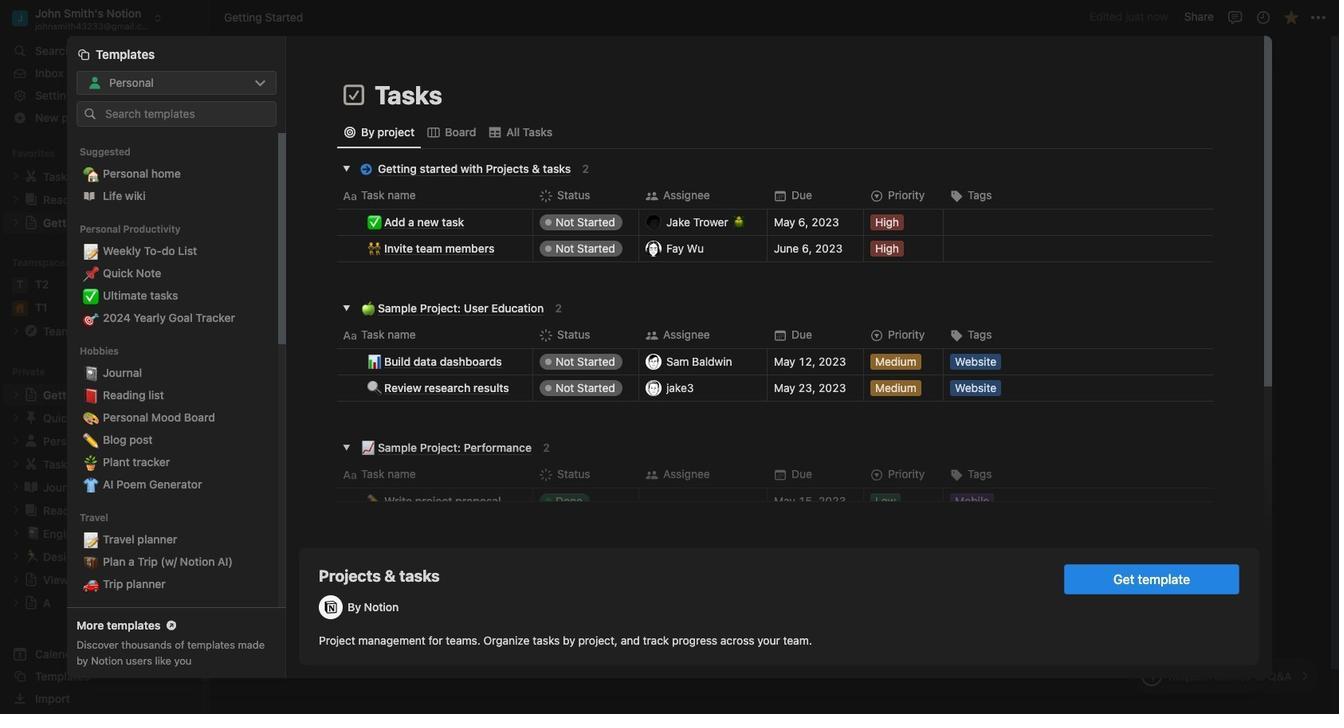 Task type: vqa. For each thing, say whether or not it's contained in the screenshot.
6th Open image Change page icon
no



Task type: describe. For each thing, give the bounding box(es) containing it.
🎯 image
[[83, 308, 99, 329]]

✅ image
[[83, 286, 99, 307]]

favorited image
[[1284, 9, 1300, 25]]

✏️ image
[[83, 430, 99, 451]]

🧳 image
[[83, 552, 99, 573]]

📌 image
[[83, 263, 99, 284]]

👕 image
[[83, 475, 99, 496]]

comments image
[[1228, 9, 1244, 25]]



Task type: locate. For each thing, give the bounding box(es) containing it.
📝 image
[[83, 241, 99, 262], [83, 530, 99, 551]]

👉 image
[[490, 498, 506, 519]]

📓 image
[[83, 363, 99, 384]]

0 vertical spatial 📝 image
[[83, 241, 99, 262]]

🏡 image
[[83, 164, 99, 184]]

1 vertical spatial 📝 image
[[83, 530, 99, 551]]

🪴 image
[[83, 452, 99, 473]]

🎨 image
[[83, 408, 99, 429]]

📝 image for "📌" image
[[83, 241, 99, 262]]

2 📝 image from the top
[[83, 530, 99, 551]]

page icon image
[[341, 82, 367, 107]]

1 📝 image from the top
[[83, 241, 99, 262]]

🚗 image
[[83, 575, 99, 595]]

📝 image up "📌" image
[[83, 241, 99, 262]]

📕 image
[[83, 385, 99, 406]]

📝 image for 🧳 image
[[83, 530, 99, 551]]

👋 image
[[490, 173, 506, 194]]

updates image
[[1256, 9, 1272, 25]]

Search templates text field
[[105, 108, 269, 121]]

📝 image up 🧳 image
[[83, 530, 99, 551]]



